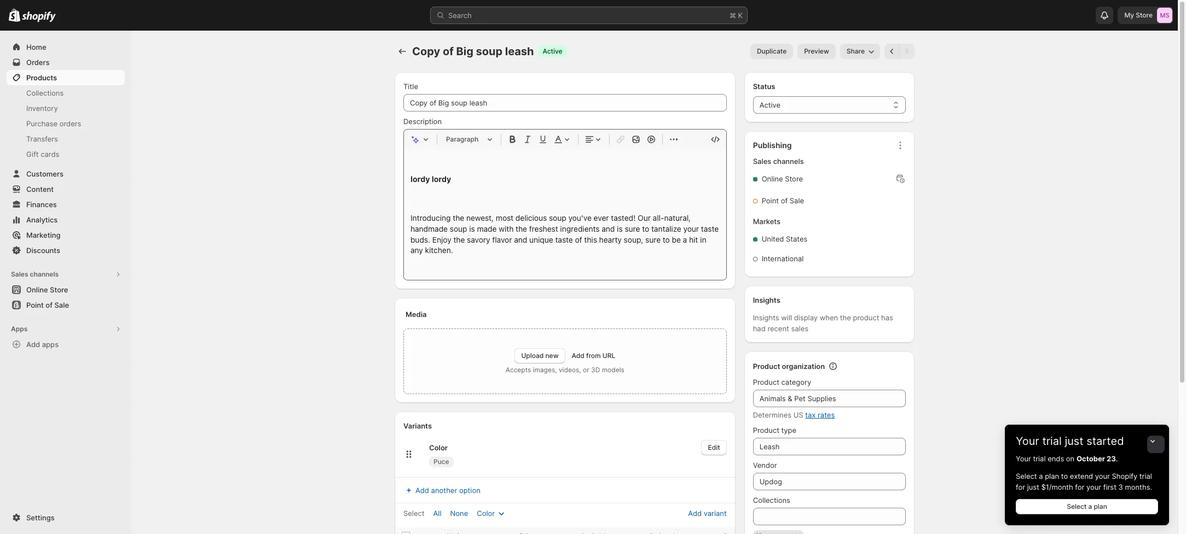 Task type: describe. For each thing, give the bounding box(es) containing it.
plan for select a plan to extend your shopify trial for just $1/month for your first 3 months.
[[1045, 472, 1059, 481]]

0 vertical spatial color
[[429, 444, 448, 453]]

from
[[586, 352, 601, 360]]

active for copy of big soup leash
[[543, 47, 563, 55]]

gift cards link
[[7, 147, 125, 162]]

add for add from url
[[572, 352, 585, 360]]

october
[[1077, 455, 1105, 464]]

type
[[781, 426, 797, 435]]

inventory
[[26, 104, 58, 113]]

shopify
[[1112, 472, 1138, 481]]

0 horizontal spatial select
[[403, 510, 425, 518]]

Product category text field
[[753, 390, 906, 408]]

next image
[[902, 46, 913, 57]]

0 vertical spatial store
[[1136, 11, 1153, 19]]

online store button
[[0, 282, 131, 298]]

tax
[[805, 411, 816, 420]]

paragraph button
[[442, 133, 497, 146]]

product for product type
[[753, 426, 779, 435]]

sales
[[791, 325, 809, 333]]

collections link
[[7, 85, 125, 101]]

1 vertical spatial store
[[785, 175, 803, 183]]

united
[[762, 235, 784, 244]]

select for select a plan to extend your shopify trial for just $1/month for your first 3 months.
[[1016, 472, 1037, 481]]

category
[[781, 378, 811, 387]]

variants
[[403, 422, 432, 431]]

copy of big soup leash
[[412, 45, 534, 58]]

leash
[[505, 45, 534, 58]]

will
[[781, 314, 792, 322]]

trial inside select a plan to extend your shopify trial for just $1/month for your first 3 months.
[[1140, 472, 1152, 481]]

upload new button
[[515, 349, 565, 364]]

marketing
[[26, 231, 60, 240]]

trial for ends
[[1033, 455, 1046, 464]]

on
[[1066, 455, 1075, 464]]

point of sale inside button
[[26, 301, 69, 310]]

all button
[[427, 506, 448, 522]]

home
[[26, 43, 46, 51]]

states
[[786, 235, 808, 244]]

add for add another option
[[415, 487, 429, 495]]

insights for insights will display when the product has had recent sales
[[753, 314, 779, 322]]

1 horizontal spatial point of sale
[[762, 197, 804, 205]]

online store inside button
[[26, 286, 68, 295]]

1 vertical spatial your
[[1087, 483, 1101, 492]]

discounts
[[26, 246, 60, 255]]

store inside button
[[50, 286, 68, 295]]

duplicate
[[757, 47, 787, 55]]

0 vertical spatial sales
[[753, 157, 771, 166]]

your trial just started
[[1016, 435, 1124, 448]]

us
[[794, 411, 803, 420]]

videos,
[[559, 366, 581, 374]]

inventory link
[[7, 101, 125, 116]]

1 for from the left
[[1016, 483, 1025, 492]]

shopify image
[[22, 11, 56, 22]]

upload new
[[521, 352, 559, 360]]

marketing link
[[7, 228, 125, 243]]

orders link
[[7, 55, 125, 70]]

0 vertical spatial collections
[[26, 89, 64, 97]]

your trial ends on october 23 .
[[1016, 455, 1118, 464]]

k
[[738, 11, 743, 20]]

recent
[[768, 325, 789, 333]]

started
[[1087, 435, 1124, 448]]

add from url
[[572, 352, 615, 360]]

add for add apps
[[26, 340, 40, 349]]

⌘
[[730, 11, 736, 20]]

share button
[[840, 44, 880, 59]]

all
[[433, 510, 441, 518]]

preview button
[[798, 44, 836, 59]]

or
[[583, 366, 589, 374]]

determines
[[753, 411, 792, 420]]

determines us tax rates
[[753, 411, 835, 420]]

your for your trial ends on october 23 .
[[1016, 455, 1031, 464]]

add variant button
[[682, 505, 733, 523]]

content link
[[7, 182, 125, 197]]

copy
[[412, 45, 440, 58]]

settings link
[[7, 511, 125, 526]]

sales inside "button"
[[11, 270, 28, 279]]

your trial just started button
[[1005, 425, 1169, 448]]

preview
[[804, 47, 829, 55]]

apps button
[[7, 322, 125, 337]]

3
[[1119, 483, 1123, 492]]

to
[[1061, 472, 1068, 481]]

my store image
[[1157, 8, 1173, 23]]

Vendor text field
[[753, 474, 906, 491]]

organization
[[782, 362, 825, 371]]

had
[[753, 325, 766, 333]]

home link
[[7, 39, 125, 55]]

product
[[853, 314, 879, 322]]

add variant
[[688, 510, 727, 518]]

new
[[545, 352, 559, 360]]

extend
[[1070, 472, 1093, 481]]

duplicate button
[[750, 44, 793, 59]]

your for your trial just started
[[1016, 435, 1039, 448]]

analytics link
[[7, 212, 125, 228]]

color button
[[470, 506, 514, 522]]

display
[[794, 314, 818, 322]]

publishing
[[753, 141, 792, 150]]

select a plan
[[1067, 503, 1107, 511]]

23
[[1107, 455, 1116, 464]]

url
[[603, 352, 615, 360]]

accepts images, videos, or 3d models
[[506, 366, 625, 374]]

0 vertical spatial online
[[762, 175, 783, 183]]



Task type: vqa. For each thing, say whether or not it's contained in the screenshot.
'Collections' link
yes



Task type: locate. For each thing, give the bounding box(es) containing it.
tax rates link
[[805, 411, 835, 420]]

1 vertical spatial just
[[1027, 483, 1039, 492]]

2 vertical spatial store
[[50, 286, 68, 295]]

1 horizontal spatial select
[[1016, 472, 1037, 481]]

add for add variant
[[688, 510, 702, 518]]

soup
[[476, 45, 503, 58]]

orders
[[60, 119, 81, 128]]

2 vertical spatial trial
[[1140, 472, 1152, 481]]

add apps button
[[7, 337, 125, 353]]

1 horizontal spatial a
[[1089, 503, 1092, 511]]

just inside select a plan to extend your shopify trial for just $1/month for your first 3 months.
[[1027, 483, 1039, 492]]

has
[[881, 314, 893, 322]]

sales down publishing in the right of the page
[[753, 157, 771, 166]]

description
[[403, 117, 442, 126]]

sales channels down discounts
[[11, 270, 59, 279]]

1 vertical spatial sale
[[54, 301, 69, 310]]

customers
[[26, 170, 63, 178]]

your trial just started element
[[1005, 454, 1169, 526]]

1 horizontal spatial for
[[1075, 483, 1085, 492]]

1 vertical spatial sales
[[11, 270, 28, 279]]

my store
[[1125, 11, 1153, 19]]

$1/month
[[1041, 483, 1073, 492]]

0 vertical spatial your
[[1016, 435, 1039, 448]]

trial up ends
[[1043, 435, 1062, 448]]

orders
[[26, 58, 50, 67]]

insights for insights
[[753, 296, 781, 305]]

of left big
[[443, 45, 454, 58]]

plan down first
[[1094, 503, 1107, 511]]

settings
[[26, 514, 55, 523]]

sales channels button
[[7, 267, 125, 282]]

1 your from the top
[[1016, 435, 1039, 448]]

0 horizontal spatial store
[[50, 286, 68, 295]]

online store link
[[7, 282, 125, 298]]

Product type text field
[[753, 438, 906, 456]]

online down publishing in the right of the page
[[762, 175, 783, 183]]

of down online store link
[[46, 301, 53, 310]]

1 vertical spatial sales channels
[[11, 270, 59, 279]]

1 insights from the top
[[753, 296, 781, 305]]

1 horizontal spatial sales
[[753, 157, 771, 166]]

2 horizontal spatial store
[[1136, 11, 1153, 19]]

0 vertical spatial trial
[[1043, 435, 1062, 448]]

your up your trial ends on october 23 .
[[1016, 435, 1039, 448]]

images,
[[533, 366, 557, 374]]

rates
[[818, 411, 835, 420]]

your left ends
[[1016, 455, 1031, 464]]

just inside dropdown button
[[1065, 435, 1084, 448]]

collections up inventory
[[26, 89, 64, 97]]

0 horizontal spatial sale
[[54, 301, 69, 310]]

point of sale
[[762, 197, 804, 205], [26, 301, 69, 310]]

sales down discounts
[[11, 270, 28, 279]]

channels down discounts
[[30, 270, 59, 279]]

product down determines
[[753, 426, 779, 435]]

1 horizontal spatial color
[[477, 510, 495, 518]]

trial for just
[[1043, 435, 1062, 448]]

1 product from the top
[[753, 362, 780, 371]]

0 horizontal spatial point of sale
[[26, 301, 69, 310]]

purchase orders link
[[7, 116, 125, 131]]

channels
[[773, 157, 804, 166], [30, 270, 59, 279]]

of
[[443, 45, 454, 58], [781, 197, 788, 205], [46, 301, 53, 310]]

point inside button
[[26, 301, 44, 310]]

plan for select a plan
[[1094, 503, 1107, 511]]

online store up point of sale button
[[26, 286, 68, 295]]

color
[[429, 444, 448, 453], [477, 510, 495, 518]]

1 vertical spatial a
[[1089, 503, 1092, 511]]

0 vertical spatial of
[[443, 45, 454, 58]]

point of sale down online store link
[[26, 301, 69, 310]]

add left from
[[572, 352, 585, 360]]

0 horizontal spatial a
[[1039, 472, 1043, 481]]

0 vertical spatial sales channels
[[753, 157, 804, 166]]

your up first
[[1095, 472, 1110, 481]]

add apps
[[26, 340, 59, 349]]

0 horizontal spatial sales channels
[[11, 270, 59, 279]]

0 vertical spatial a
[[1039, 472, 1043, 481]]

sales channels down publishing in the right of the page
[[753, 157, 804, 166]]

0 vertical spatial sale
[[790, 197, 804, 205]]

online store down publishing in the right of the page
[[762, 175, 803, 183]]

0 horizontal spatial just
[[1027, 483, 1039, 492]]

content
[[26, 185, 54, 194]]

plan inside select a plan to extend your shopify trial for just $1/month for your first 3 months.
[[1045, 472, 1059, 481]]

color inside 'dropdown button'
[[477, 510, 495, 518]]

a inside select a plan to extend your shopify trial for just $1/month for your first 3 months.
[[1039, 472, 1043, 481]]

variant
[[704, 510, 727, 518]]

your inside dropdown button
[[1016, 435, 1039, 448]]

0 horizontal spatial collections
[[26, 89, 64, 97]]

product category
[[753, 378, 811, 387]]

collections down vendor
[[753, 497, 790, 505]]

0 horizontal spatial active
[[543, 47, 563, 55]]

for down extend
[[1075, 483, 1085, 492]]

store right the my at the top right of the page
[[1136, 11, 1153, 19]]

select down select a plan to extend your shopify trial for just $1/month for your first 3 months.
[[1067, 503, 1087, 511]]

ends
[[1048, 455, 1064, 464]]

analytics
[[26, 216, 58, 224]]

0 vertical spatial point
[[762, 197, 779, 205]]

media
[[406, 310, 427, 319]]

a for select a plan to extend your shopify trial for just $1/month for your first 3 months.
[[1039, 472, 1043, 481]]

active right leash
[[543, 47, 563, 55]]

1 horizontal spatial online
[[762, 175, 783, 183]]

2 your from the top
[[1016, 455, 1031, 464]]

sale up the states
[[790, 197, 804, 205]]

Collections text field
[[753, 509, 906, 526]]

1 horizontal spatial sales channels
[[753, 157, 804, 166]]

0 vertical spatial plan
[[1045, 472, 1059, 481]]

none button
[[444, 506, 475, 522]]

1 horizontal spatial active
[[760, 101, 781, 109]]

add left variant
[[688, 510, 702, 518]]

1 vertical spatial trial
[[1033, 455, 1046, 464]]

0 horizontal spatial online
[[26, 286, 48, 295]]

2 horizontal spatial of
[[781, 197, 788, 205]]

title
[[403, 82, 418, 91]]

products
[[26, 73, 57, 82]]

your
[[1016, 435, 1039, 448], [1016, 455, 1031, 464]]

product organization
[[753, 362, 825, 371]]

point of sale button
[[0, 298, 131, 313]]

sales channels inside sales channels "button"
[[11, 270, 59, 279]]

upload
[[521, 352, 544, 360]]

add another option
[[415, 487, 481, 495]]

select
[[1016, 472, 1037, 481], [1067, 503, 1087, 511], [403, 510, 425, 518]]

gift cards
[[26, 150, 59, 159]]

shopify image
[[9, 9, 20, 22]]

cards
[[41, 150, 59, 159]]

search
[[448, 11, 472, 20]]

2 insights from the top
[[753, 314, 779, 322]]

store down publishing in the right of the page
[[785, 175, 803, 183]]

gift
[[26, 150, 39, 159]]

0 horizontal spatial of
[[46, 301, 53, 310]]

0 horizontal spatial point
[[26, 301, 44, 310]]

active down status
[[760, 101, 781, 109]]

product for product organization
[[753, 362, 780, 371]]

0 horizontal spatial channels
[[30, 270, 59, 279]]

product
[[753, 362, 780, 371], [753, 378, 779, 387], [753, 426, 779, 435]]

edit
[[708, 444, 720, 452]]

a up $1/month
[[1039, 472, 1043, 481]]

select for select a plan
[[1067, 503, 1087, 511]]

color up puce
[[429, 444, 448, 453]]

product up product category
[[753, 362, 780, 371]]

purchase orders
[[26, 119, 81, 128]]

channels inside sales channels "button"
[[30, 270, 59, 279]]

sale inside button
[[54, 301, 69, 310]]

trial up months.
[[1140, 472, 1152, 481]]

point up apps
[[26, 301, 44, 310]]

1 vertical spatial insights
[[753, 314, 779, 322]]

1 vertical spatial online store
[[26, 286, 68, 295]]

1 vertical spatial collections
[[753, 497, 790, 505]]

1 horizontal spatial online store
[[762, 175, 803, 183]]

purchase
[[26, 119, 58, 128]]

another
[[431, 487, 457, 495]]

1 vertical spatial active
[[760, 101, 781, 109]]

of inside point of sale link
[[46, 301, 53, 310]]

select left all
[[403, 510, 425, 518]]

plan up $1/month
[[1045, 472, 1059, 481]]

2 vertical spatial of
[[46, 301, 53, 310]]

2 for from the left
[[1075, 483, 1085, 492]]

product for product category
[[753, 378, 779, 387]]

a for select a plan
[[1089, 503, 1092, 511]]

store up point of sale button
[[50, 286, 68, 295]]

just up on
[[1065, 435, 1084, 448]]

store
[[1136, 11, 1153, 19], [785, 175, 803, 183], [50, 286, 68, 295]]

add from url button
[[572, 352, 615, 360]]

add left another
[[415, 487, 429, 495]]

vendor
[[753, 461, 777, 470]]

share
[[847, 47, 865, 55]]

when
[[820, 314, 838, 322]]

0 horizontal spatial for
[[1016, 483, 1025, 492]]

finances link
[[7, 197, 125, 212]]

sale down online store link
[[54, 301, 69, 310]]

a down select a plan to extend your shopify trial for just $1/month for your first 3 months.
[[1089, 503, 1092, 511]]

1 horizontal spatial of
[[443, 45, 454, 58]]

international
[[762, 255, 804, 263]]

finances
[[26, 200, 57, 209]]

add inside button
[[688, 510, 702, 518]]

channels down publishing in the right of the page
[[773, 157, 804, 166]]

insights
[[753, 296, 781, 305], [753, 314, 779, 322]]

0 vertical spatial insights
[[753, 296, 781, 305]]

trial left ends
[[1033, 455, 1046, 464]]

1 vertical spatial online
[[26, 286, 48, 295]]

sales
[[753, 157, 771, 166], [11, 270, 28, 279]]

0 horizontal spatial sales
[[11, 270, 28, 279]]

active for status
[[760, 101, 781, 109]]

for left $1/month
[[1016, 483, 1025, 492]]

products link
[[7, 70, 125, 85]]

3d
[[591, 366, 600, 374]]

1 vertical spatial your
[[1016, 455, 1031, 464]]

0 horizontal spatial color
[[429, 444, 448, 453]]

your left first
[[1087, 483, 1101, 492]]

sales channels
[[753, 157, 804, 166], [11, 270, 59, 279]]

color right none button
[[477, 510, 495, 518]]

0 vertical spatial channels
[[773, 157, 804, 166]]

1 horizontal spatial collections
[[753, 497, 790, 505]]

select left to at the right bottom
[[1016, 472, 1037, 481]]

online
[[762, 175, 783, 183], [26, 286, 48, 295]]

1 vertical spatial of
[[781, 197, 788, 205]]

select inside select a plan to extend your shopify trial for just $1/month for your first 3 months.
[[1016, 472, 1037, 481]]

1 horizontal spatial store
[[785, 175, 803, 183]]

1 vertical spatial plan
[[1094, 503, 1107, 511]]

0 vertical spatial product
[[753, 362, 780, 371]]

point up markets
[[762, 197, 779, 205]]

2 vertical spatial product
[[753, 426, 779, 435]]

just left $1/month
[[1027, 483, 1039, 492]]

1 horizontal spatial sale
[[790, 197, 804, 205]]

product down product organization
[[753, 378, 779, 387]]

of up united states
[[781, 197, 788, 205]]

0 horizontal spatial online store
[[26, 286, 68, 295]]

1 horizontal spatial just
[[1065, 435, 1084, 448]]

0 vertical spatial online store
[[762, 175, 803, 183]]

edit button
[[702, 441, 727, 456]]

add left apps
[[26, 340, 40, 349]]

⌘ k
[[730, 11, 743, 20]]

1 vertical spatial point of sale
[[26, 301, 69, 310]]

collections
[[26, 89, 64, 97], [753, 497, 790, 505]]

1 vertical spatial product
[[753, 378, 779, 387]]

point of sale link
[[7, 298, 125, 313]]

1 vertical spatial channels
[[30, 270, 59, 279]]

insights inside insights will display when the product has had recent sales
[[753, 314, 779, 322]]

0 vertical spatial your
[[1095, 472, 1110, 481]]

status
[[753, 82, 775, 91]]

3 product from the top
[[753, 426, 779, 435]]

the
[[840, 314, 851, 322]]

Title text field
[[403, 94, 727, 112]]

2 product from the top
[[753, 378, 779, 387]]

1 vertical spatial color
[[477, 510, 495, 518]]

customers link
[[7, 166, 125, 182]]

0 horizontal spatial plan
[[1045, 472, 1059, 481]]

markets
[[753, 217, 781, 226]]

2 horizontal spatial select
[[1067, 503, 1087, 511]]

0 vertical spatial point of sale
[[762, 197, 804, 205]]

1 horizontal spatial channels
[[773, 157, 804, 166]]

select a plan link
[[1016, 500, 1158, 515]]

1 vertical spatial point
[[26, 301, 44, 310]]

add another option button
[[397, 483, 487, 499]]

trial inside dropdown button
[[1043, 435, 1062, 448]]

accepts
[[506, 366, 531, 374]]

0 vertical spatial just
[[1065, 435, 1084, 448]]

my
[[1125, 11, 1134, 19]]

none
[[450, 510, 468, 518]]

online up point of sale link
[[26, 286, 48, 295]]

1 horizontal spatial plan
[[1094, 503, 1107, 511]]

online inside button
[[26, 286, 48, 295]]

point
[[762, 197, 779, 205], [26, 301, 44, 310]]

point of sale up markets
[[762, 197, 804, 205]]

0 vertical spatial active
[[543, 47, 563, 55]]

months.
[[1125, 483, 1152, 492]]

big
[[456, 45, 473, 58]]

product type
[[753, 426, 797, 435]]

1 horizontal spatial point
[[762, 197, 779, 205]]



